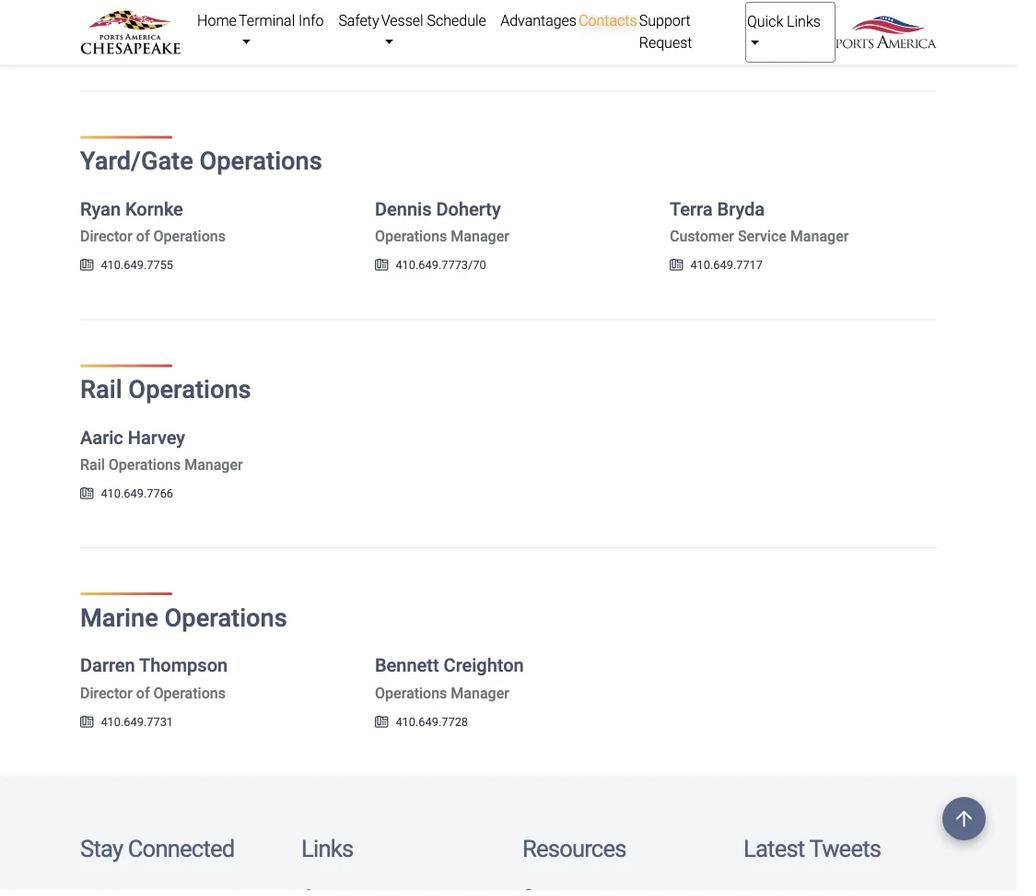 Task type: vqa. For each thing, say whether or not it's contained in the screenshot.
Request on the top of the page
yes



Task type: describe. For each thing, give the bounding box(es) containing it.
thompson
[[139, 655, 228, 677]]

kornke
[[125, 198, 183, 220]]

410.649.7728
[[396, 715, 468, 729]]

bryda
[[718, 198, 765, 220]]

operations inside dennis doherty operations manager
[[375, 228, 447, 245]]

tweets
[[810, 835, 881, 863]]

manager inside bennett creighton operations manager
[[451, 685, 510, 702]]

410.649.7747 zim, sud, hap
[[101, 7, 255, 21]]

safety
[[339, 12, 379, 29]]

hap
[[231, 7, 255, 21]]

info
[[299, 12, 324, 29]]

home
[[197, 12, 237, 29]]

of for kornke
[[136, 228, 150, 245]]

410.649.7727 bahri
[[101, 29, 211, 43]]

support
[[639, 12, 691, 29]]

advantages
[[501, 12, 577, 29]]

410.649.7717 link
[[670, 258, 763, 272]]

sud,
[[203, 7, 228, 21]]

stay
[[80, 835, 123, 863]]

terminal
[[239, 12, 295, 29]]

darren
[[80, 655, 135, 677]]

operations inside darren thompson director of operations
[[154, 685, 226, 702]]

operations inside bennett creighton operations manager
[[375, 685, 447, 702]]

410.649.7727
[[101, 29, 173, 43]]

marine operations
[[80, 603, 287, 632]]

phone office image for terra bryda
[[670, 259, 683, 271]]

410.649.7755 link
[[80, 258, 173, 272]]

410.649.7773/70
[[396, 258, 486, 272]]

of for thompson
[[136, 685, 150, 702]]

1 horizontal spatial links
[[787, 12, 821, 30]]

bahri
[[176, 29, 211, 43]]

phone office image for aaric harvey
[[80, 487, 93, 499]]

contacts
[[579, 12, 637, 29]]

latest
[[744, 835, 805, 863]]

dennis doherty operations manager
[[375, 198, 510, 245]]

connected
[[128, 835, 234, 863]]

marine
[[80, 603, 158, 632]]

stay connected
[[80, 835, 234, 863]]

410.649.7731 link
[[80, 715, 173, 729]]

zim,
[[176, 7, 200, 21]]

home link
[[196, 2, 238, 39]]



Task type: locate. For each thing, give the bounding box(es) containing it.
phone office image left 410.649.7755
[[80, 259, 93, 271]]

phone office image inside 410.649.7728 link
[[375, 716, 388, 727]]

2 director from the top
[[80, 685, 133, 702]]

manager
[[451, 228, 510, 245], [791, 228, 849, 245], [184, 456, 243, 474], [451, 685, 510, 702]]

quick
[[748, 12, 784, 30]]

home terminal info
[[197, 12, 324, 29]]

operations inside aaric harvey rail operations manager
[[109, 456, 181, 474]]

phone office image
[[80, 30, 93, 42], [80, 259, 93, 271], [375, 259, 388, 271], [670, 259, 683, 271], [80, 487, 93, 499]]

410.649.7755
[[101, 258, 173, 272]]

1 phone office image from the left
[[80, 716, 93, 727]]

2 of from the top
[[136, 685, 150, 702]]

phone office image for darren thompson
[[80, 716, 93, 727]]

bennett creighton operations manager
[[375, 655, 524, 702]]

phone office image
[[80, 716, 93, 727], [375, 716, 388, 727]]

rail operations
[[80, 375, 251, 404]]

phone office image left 410.649.7773/70
[[375, 259, 388, 271]]

410.649.7766 link
[[80, 486, 173, 500]]

terra
[[670, 198, 713, 220]]

0 vertical spatial of
[[136, 228, 150, 245]]

of up 410.649.7731
[[136, 685, 150, 702]]

manager inside terra bryda customer service manager
[[791, 228, 849, 245]]

director inside darren thompson director of operations
[[80, 685, 133, 702]]

terra bryda customer service manager
[[670, 198, 849, 245]]

ryan kornke director of operations
[[80, 198, 226, 245]]

latest tweets
[[744, 835, 881, 863]]

phone office image left 410.649.7728
[[375, 716, 388, 727]]

1 director from the top
[[80, 228, 133, 245]]

support request link
[[638, 2, 746, 61]]

director inside ryan kornke director of operations
[[80, 228, 133, 245]]

resources
[[523, 835, 626, 863]]

darren thompson director of operations
[[80, 655, 228, 702]]

1 vertical spatial rail
[[80, 456, 105, 474]]

vessel
[[381, 12, 424, 29]]

1 vertical spatial director
[[80, 685, 133, 702]]

phone office image for dennis doherty
[[375, 259, 388, 271]]

1 horizontal spatial phone office image
[[375, 716, 388, 727]]

410.649.7728 link
[[375, 715, 468, 729]]

phone office image down "customer"
[[670, 259, 683, 271]]

1 of from the top
[[136, 228, 150, 245]]

vessel schedule link
[[380, 2, 500, 61]]

contacts link
[[578, 2, 638, 39]]

phone office image inside '410.649.7755' link
[[80, 259, 93, 271]]

phone office image inside 410.649.7773/70 link
[[375, 259, 388, 271]]

manager right service
[[791, 228, 849, 245]]

schedule
[[427, 12, 487, 29]]

410.649.7747
[[101, 7, 173, 21]]

aaric
[[80, 427, 123, 448]]

aaric harvey rail operations manager
[[80, 427, 243, 474]]

director for ryan
[[80, 228, 133, 245]]

0 vertical spatial rail
[[80, 375, 122, 404]]

phone office image inside 410.649.7717 "link"
[[670, 259, 683, 271]]

customer
[[670, 228, 735, 245]]

yard/gate operations
[[80, 146, 322, 176]]

of up 410.649.7755
[[136, 228, 150, 245]]

terminal info link
[[238, 2, 338, 61]]

of inside darren thompson director of operations
[[136, 685, 150, 702]]

director for darren
[[80, 685, 133, 702]]

phone office image inside the 410.649.7731 link
[[80, 716, 93, 727]]

1 vertical spatial of
[[136, 685, 150, 702]]

yard/gate
[[80, 146, 193, 176]]

quick links link
[[746, 2, 836, 63]]

service
[[738, 228, 787, 245]]

2 rail from the top
[[80, 456, 105, 474]]

manager down doherty
[[451, 228, 510, 245]]

manager inside dennis doherty operations manager
[[451, 228, 510, 245]]

0 vertical spatial director
[[80, 228, 133, 245]]

links
[[787, 12, 821, 30], [301, 835, 353, 863]]

manager inside aaric harvey rail operations manager
[[184, 456, 243, 474]]

0 horizontal spatial links
[[301, 835, 353, 863]]

phone office image for ryan kornke
[[80, 259, 93, 271]]

quick links
[[748, 12, 821, 30]]

director
[[80, 228, 133, 245], [80, 685, 133, 702]]

advantages contacts support request
[[501, 12, 693, 51]]

phone office image inside 410.649.7766 link
[[80, 487, 93, 499]]

rail inside aaric harvey rail operations manager
[[80, 456, 105, 474]]

safety vessel schedule
[[339, 12, 487, 29]]

request
[[639, 34, 693, 51]]

phone office image left 410.649.7766
[[80, 487, 93, 499]]

creighton
[[444, 655, 524, 677]]

phone office image for bennett creighton
[[375, 716, 388, 727]]

advantages link
[[500, 2, 578, 39]]

of inside ryan kornke director of operations
[[136, 228, 150, 245]]

410.649.7766
[[101, 486, 173, 500]]

bennett
[[375, 655, 439, 677]]

2 phone office image from the left
[[375, 716, 388, 727]]

doherty
[[436, 198, 501, 220]]

0 horizontal spatial phone office image
[[80, 716, 93, 727]]

rail up aaric
[[80, 375, 122, 404]]

rail down aaric
[[80, 456, 105, 474]]

operations
[[200, 146, 322, 176], [154, 228, 226, 245], [375, 228, 447, 245], [128, 375, 251, 404], [109, 456, 181, 474], [165, 603, 287, 632], [154, 685, 226, 702], [375, 685, 447, 702]]

1 rail from the top
[[80, 375, 122, 404]]

410.649.7731
[[101, 715, 173, 729]]

rail
[[80, 375, 122, 404], [80, 456, 105, 474]]

director down darren
[[80, 685, 133, 702]]

410.649.7773/70 link
[[375, 258, 486, 272]]

manager down creighton
[[451, 685, 510, 702]]

operations inside ryan kornke director of operations
[[154, 228, 226, 245]]

0 vertical spatial links
[[787, 12, 821, 30]]

manager down harvey
[[184, 456, 243, 474]]

dennis
[[375, 198, 432, 220]]

safety link
[[338, 2, 380, 39]]

director down ryan
[[80, 228, 133, 245]]

410.649.7717
[[691, 258, 763, 272]]

go to top image
[[943, 797, 986, 841]]

ryan
[[80, 198, 121, 220]]

1 vertical spatial links
[[301, 835, 353, 863]]

phone office image left 410.649.7731
[[80, 716, 93, 727]]

harvey
[[128, 427, 185, 448]]

phone office image left 410.649.7727
[[80, 30, 93, 42]]

of
[[136, 228, 150, 245], [136, 685, 150, 702]]



